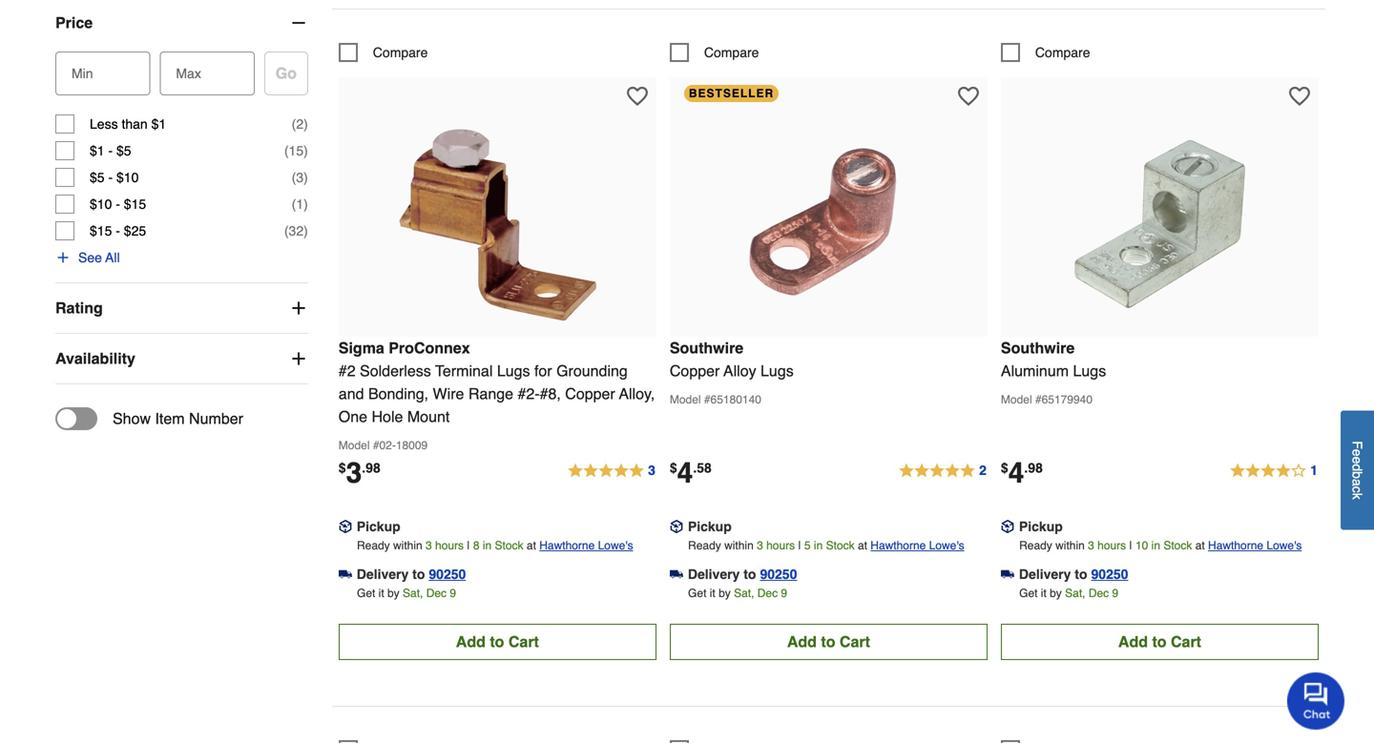 Task type: locate. For each thing, give the bounding box(es) containing it.
in right 8
[[483, 539, 492, 553]]

2 horizontal spatial lowe's
[[1267, 539, 1302, 553]]

90250 button
[[429, 565, 466, 584], [760, 565, 797, 584], [1092, 565, 1129, 584]]

availability button
[[55, 334, 308, 384]]

southwire inside southwire copper alloy lugs
[[670, 339, 744, 357]]

65179940
[[1042, 393, 1093, 407]]

$ inside $ 3 .98
[[339, 460, 346, 476]]

0 horizontal spatial sat,
[[403, 587, 423, 600]]

$10 up $10 - $15
[[116, 170, 139, 185]]

1 horizontal spatial truck filled image
[[670, 568, 683, 581]]

3 90250 button from the left
[[1092, 565, 1129, 584]]

e up b
[[1350, 457, 1365, 464]]

3 get it by sat, dec 9 from the left
[[1020, 587, 1119, 600]]

0 horizontal spatial delivery
[[357, 567, 409, 582]]

1 90250 from the left
[[429, 567, 466, 582]]

southwire up alloy
[[670, 339, 744, 357]]

in right 5
[[814, 539, 823, 553]]

dec down "ready within 3 hours | 8 in stock at hawthorne lowe's" on the left
[[426, 587, 447, 600]]

.98 down model # 65179940
[[1025, 460, 1043, 476]]

3 by from the left
[[1050, 587, 1062, 600]]

2 horizontal spatial pickup
[[1019, 519, 1063, 534]]

actual price $3.98 element
[[339, 457, 381, 490]]

compare inside 1000213 element
[[373, 45, 428, 60]]

) for ( 2 )
[[304, 117, 308, 132]]

cart for second add to cart button from left
[[840, 633, 870, 651]]

0 horizontal spatial delivery to 90250
[[357, 567, 466, 582]]

hours for 8
[[435, 539, 464, 553]]

c
[[1350, 487, 1365, 493]]

) up 15
[[304, 117, 308, 132]]

5 stars image
[[567, 460, 657, 483], [898, 460, 988, 483]]

4 stars image
[[1230, 460, 1319, 483]]

3 9 from the left
[[1112, 587, 1119, 600]]

f
[[1350, 441, 1365, 449]]

hours left 5
[[767, 539, 795, 553]]

0 horizontal spatial |
[[467, 539, 470, 553]]

2 horizontal spatial within
[[1056, 539, 1085, 553]]

add to cart
[[456, 633, 539, 651], [787, 633, 870, 651], [1119, 633, 1202, 651]]

1 dec from the left
[[426, 587, 447, 600]]

1 horizontal spatial add
[[787, 633, 817, 651]]

4 for $ 4 .58
[[677, 457, 693, 490]]

0 horizontal spatial pickup image
[[339, 520, 352, 534]]

3 add from the left
[[1119, 633, 1148, 651]]

1 vertical spatial $1
[[90, 143, 105, 159]]

at
[[527, 539, 536, 553], [858, 539, 868, 553], [1196, 539, 1205, 553]]

copper inside southwire copper alloy lugs
[[670, 362, 720, 380]]

sigma proconnex #2 solderless terminal lugs for grounding and bonding, wire range #2-#8, copper alloy, one hole mount image
[[393, 119, 603, 329]]

at right 10
[[1196, 539, 1205, 553]]

1 delivery from the left
[[357, 567, 409, 582]]

2 horizontal spatial 9
[[1112, 587, 1119, 600]]

2 horizontal spatial dec
[[1089, 587, 1109, 600]]

lugs
[[497, 362, 530, 380], [761, 362, 794, 380], [1073, 362, 1106, 380]]

90250 button down "ready within 3 hours | 8 in stock at hawthorne lowe's" on the left
[[429, 565, 466, 584]]

- up $5 - $10
[[108, 143, 113, 159]]

1 down ( 3 )
[[296, 197, 304, 212]]

1 horizontal spatial get it by sat, dec 9
[[688, 587, 788, 600]]

2 up 15
[[296, 117, 304, 132]]

1 add from the left
[[456, 633, 486, 651]]

1 truck filled image from the left
[[339, 568, 352, 581]]

1 ready from the left
[[357, 539, 390, 553]]

2
[[296, 117, 304, 132], [979, 463, 987, 478]]

0 vertical spatial $5
[[116, 143, 131, 159]]

0 horizontal spatial get it by sat, dec 9
[[357, 587, 456, 600]]

3 at from the left
[[1196, 539, 1205, 553]]

2 horizontal spatial add
[[1119, 633, 1148, 651]]

all
[[105, 250, 120, 265]]

southwire inside southwire aluminum lugs
[[1001, 339, 1075, 357]]

# down aluminum
[[1036, 393, 1042, 407]]

model right alloy,
[[670, 393, 701, 407]]

2 cart from the left
[[840, 633, 870, 651]]

0 horizontal spatial 9
[[450, 587, 456, 600]]

1 horizontal spatial at
[[858, 539, 868, 553]]

hours for 5
[[767, 539, 795, 553]]

$ 4 .98
[[1001, 457, 1043, 490]]

2 $ from the left
[[670, 460, 677, 476]]

see
[[78, 250, 102, 265]]

#8,
[[540, 385, 561, 403]]

lowe's
[[598, 539, 633, 553], [929, 539, 965, 553], [1267, 539, 1302, 553]]

2 horizontal spatial 90250 button
[[1092, 565, 1129, 584]]

3 $ from the left
[[1001, 460, 1009, 476]]

model up actual price $3.98 'element'
[[339, 439, 370, 452]]

.98 inside $ 4 .98
[[1025, 460, 1043, 476]]

$ inside $ 4 .58
[[670, 460, 677, 476]]

delivery to 90250 down the ready within 3 hours | 5 in stock at hawthorne lowe's
[[688, 567, 797, 582]]

2 ) from the top
[[304, 143, 308, 159]]

lugs right alloy
[[761, 362, 794, 380]]

2 | from the left
[[798, 539, 801, 553]]

1 horizontal spatial delivery to 90250
[[688, 567, 797, 582]]

1 horizontal spatial 90250 button
[[760, 565, 797, 584]]

1 horizontal spatial delivery
[[688, 567, 740, 582]]

1 within from the left
[[393, 539, 423, 553]]

1 lowe's from the left
[[598, 539, 633, 553]]

it for ready within 3 hours | 8 in stock at hawthorne lowe's
[[379, 587, 384, 600]]

ready within 3 hours | 5 in stock at hawthorne lowe's
[[688, 539, 965, 553]]

5 stars image containing 3
[[567, 460, 657, 483]]

2 add to cart from the left
[[787, 633, 870, 651]]

2 horizontal spatial add to cart
[[1119, 633, 1202, 651]]

1 $ from the left
[[339, 460, 346, 476]]

delivery to 90250 down "ready within 3 hours | 8 in stock at hawthorne lowe's" on the left
[[357, 567, 466, 582]]

1 horizontal spatial pickup image
[[670, 520, 683, 534]]

0 horizontal spatial $10
[[90, 197, 112, 212]]

$10 down $5 - $10
[[90, 197, 112, 212]]

cart
[[509, 633, 539, 651], [840, 633, 870, 651], [1171, 633, 1202, 651]]

e
[[1350, 449, 1365, 457], [1350, 457, 1365, 464]]

1 horizontal spatial 1
[[1311, 463, 1318, 478]]

5014236821 element
[[1001, 43, 1091, 62]]

1 horizontal spatial hawthorne
[[871, 539, 926, 553]]

( for 3
[[292, 170, 296, 185]]

3 ready from the left
[[1020, 539, 1053, 553]]

9 down "ready within 3 hours | 8 in stock at hawthorne lowe's" on the left
[[450, 587, 456, 600]]

1
[[296, 197, 304, 212], [1311, 463, 1318, 478]]

at right 5
[[858, 539, 868, 553]]

1 vertical spatial 1
[[1311, 463, 1318, 478]]

in right 10
[[1152, 539, 1161, 553]]

3 lowe's from the left
[[1267, 539, 1302, 553]]

pickup down actual price $4.58 element in the bottom of the page
[[688, 519, 732, 534]]

1 stock from the left
[[495, 539, 524, 553]]

10
[[1136, 539, 1149, 553]]

3 add to cart from the left
[[1119, 633, 1202, 651]]

3 in from the left
[[1152, 539, 1161, 553]]

| left 10
[[1130, 539, 1133, 553]]

delivery
[[357, 567, 409, 582], [688, 567, 740, 582], [1019, 567, 1071, 582]]

1 left f e e d b a c k
[[1311, 463, 1318, 478]]

hawthorne down 3 'button'
[[540, 539, 595, 553]]

0 vertical spatial $1
[[151, 117, 166, 132]]

2 horizontal spatial |
[[1130, 539, 1133, 553]]

0 horizontal spatial heart outline image
[[627, 86, 648, 107]]

1 vertical spatial copper
[[565, 385, 615, 403]]

1 lugs from the left
[[497, 362, 530, 380]]

0 horizontal spatial by
[[388, 587, 400, 600]]

.98 inside $ 3 .98
[[362, 460, 381, 476]]

1 button
[[1230, 460, 1319, 483]]

compare inside 5014236821 element
[[1036, 45, 1091, 60]]

model
[[670, 393, 701, 407], [1001, 393, 1032, 407], [339, 439, 370, 452]]

2 it from the left
[[710, 587, 716, 600]]

hawthorne down 4 stars image
[[1208, 539, 1264, 553]]

add to cart for third add to cart button from the right
[[456, 633, 539, 651]]

2 left $ 4 .98
[[979, 463, 987, 478]]

(
[[292, 117, 296, 132], [284, 143, 289, 159], [292, 170, 296, 185], [292, 197, 296, 212], [284, 223, 289, 239]]

hawthorne for ready within 3 hours | 10 in stock at hawthorne lowe's
[[1208, 539, 1264, 553]]

90250 down ready within 3 hours | 10 in stock at hawthorne lowe's
[[1092, 567, 1129, 582]]

1 horizontal spatial copper
[[670, 362, 720, 380]]

copper up model # 65180140
[[670, 362, 720, 380]]

1 horizontal spatial by
[[719, 587, 731, 600]]

2 horizontal spatial hours
[[1098, 539, 1127, 553]]

1 southwire from the left
[[670, 339, 744, 357]]

2 90250 button from the left
[[760, 565, 797, 584]]

3 ) from the top
[[304, 170, 308, 185]]

within for ready within 3 hours | 8 in stock at hawthorne lowe's
[[393, 539, 423, 553]]

90250 button down ready within 3 hours | 10 in stock at hawthorne lowe's
[[1092, 565, 1129, 584]]

0 horizontal spatial $
[[339, 460, 346, 476]]

2 stock from the left
[[826, 539, 855, 553]]

ready down actual price $4.58 element in the bottom of the page
[[688, 539, 721, 553]]

2 horizontal spatial get
[[1020, 587, 1038, 600]]

model for aluminum lugs
[[1001, 393, 1032, 407]]

)
[[304, 117, 308, 132], [304, 143, 308, 159], [304, 170, 308, 185], [304, 197, 308, 212], [304, 223, 308, 239]]

alloy
[[724, 362, 757, 380]]

$15 up $25
[[124, 197, 146, 212]]

stock right 10
[[1164, 539, 1193, 553]]

2 90250 from the left
[[760, 567, 797, 582]]

) down ( 3 )
[[304, 197, 308, 212]]

within left 5
[[725, 539, 754, 553]]

2 horizontal spatial cart
[[1171, 633, 1202, 651]]

32
[[289, 223, 304, 239]]

model for #2 solderless terminal lugs for grounding and bonding, wire range #2-#8, copper alloy, one hole mount
[[339, 439, 370, 452]]

1 get from the left
[[357, 587, 375, 600]]

2 lugs from the left
[[761, 362, 794, 380]]

add
[[456, 633, 486, 651], [787, 633, 817, 651], [1119, 633, 1148, 651]]

3 compare from the left
[[1036, 45, 1091, 60]]

lowe's down 3 'button'
[[598, 539, 633, 553]]

1 add to cart from the left
[[456, 633, 539, 651]]

2 truck filled image from the left
[[670, 568, 683, 581]]

3 it from the left
[[1041, 587, 1047, 600]]

1 vertical spatial $10
[[90, 197, 112, 212]]

2 horizontal spatial model
[[1001, 393, 1032, 407]]

1 add to cart button from the left
[[339, 624, 657, 660]]

9
[[450, 587, 456, 600], [781, 587, 788, 600], [1112, 587, 1119, 600]]

) down the ( 1 )
[[304, 223, 308, 239]]

( 2 )
[[292, 117, 308, 132]]

2 dec from the left
[[758, 587, 778, 600]]

$ inside $ 4 .98
[[1001, 460, 1009, 476]]

90250 button for 8
[[429, 565, 466, 584]]

) for ( 32 )
[[304, 223, 308, 239]]

plus image inside the see all button
[[55, 250, 71, 265]]

$1 down less
[[90, 143, 105, 159]]

) up ( 3 )
[[304, 143, 308, 159]]

hawthorne lowe's button down the 1 button
[[1208, 536, 1302, 555]]

3 left $ 4 .58 at bottom
[[648, 463, 656, 478]]

in
[[483, 539, 492, 553], [814, 539, 823, 553], [1152, 539, 1161, 553]]

go
[[276, 65, 297, 82]]

3 dec from the left
[[1089, 587, 1109, 600]]

southwire up aluminum
[[1001, 339, 1075, 357]]

delivery to 90250 right truck filled image
[[1019, 567, 1129, 582]]

2 horizontal spatial at
[[1196, 539, 1205, 553]]

0 horizontal spatial 1
[[296, 197, 304, 212]]

2 horizontal spatial delivery
[[1019, 567, 1071, 582]]

9 down the ready within 3 hours | 5 in stock at hawthorne lowe's
[[781, 587, 788, 600]]

$1 right than
[[151, 117, 166, 132]]

hawthorne lowe's button down 2 button
[[871, 536, 965, 555]]

- for $10
[[116, 197, 120, 212]]

$ up pickup image
[[1001, 460, 1009, 476]]

( 15 )
[[284, 143, 308, 159]]

dec
[[426, 587, 447, 600], [758, 587, 778, 600], [1089, 587, 1109, 600]]

8
[[473, 539, 480, 553]]

plus image
[[55, 250, 71, 265], [289, 349, 308, 369]]

pickup for ready within 3 hours | 5 in stock at hawthorne lowe's
[[688, 519, 732, 534]]

get for ready within 3 hours | 8 in stock at hawthorne lowe's
[[357, 587, 375, 600]]

lowe's down 4 stars image
[[1267, 539, 1302, 553]]

lugs up #2-
[[497, 362, 530, 380]]

southwire aluminum lugs
[[1001, 339, 1106, 380]]

truck filled image
[[339, 568, 352, 581], [670, 568, 683, 581]]

sat,
[[403, 587, 423, 600], [734, 587, 754, 600], [1065, 587, 1086, 600]]

2 pickup image from the left
[[670, 520, 683, 534]]

.98
[[362, 460, 381, 476], [1025, 460, 1043, 476]]

2 horizontal spatial 90250
[[1092, 567, 1129, 582]]

3 hawthorne from the left
[[1208, 539, 1264, 553]]

1 ) from the top
[[304, 117, 308, 132]]

0 horizontal spatial at
[[527, 539, 536, 553]]

e up d
[[1350, 449, 1365, 457]]

3 left 10
[[1088, 539, 1095, 553]]

1 e from the top
[[1350, 449, 1365, 457]]

lugs inside southwire aluminum lugs
[[1073, 362, 1106, 380]]

2 in from the left
[[814, 539, 823, 553]]

at for 5
[[858, 539, 868, 553]]

0 horizontal spatial 5 stars image
[[567, 460, 657, 483]]

compare
[[373, 45, 428, 60], [704, 45, 759, 60], [1036, 45, 1091, 60]]

1 horizontal spatial $15
[[124, 197, 146, 212]]

2 horizontal spatial in
[[1152, 539, 1161, 553]]

2 hawthorne from the left
[[871, 539, 926, 553]]

lowe's down 2 button
[[929, 539, 965, 553]]

lugs inside southwire copper alloy lugs
[[761, 362, 794, 380]]

0 horizontal spatial hawthorne lowe's button
[[540, 536, 633, 555]]

$5
[[116, 143, 131, 159], [90, 170, 105, 185]]

2 9 from the left
[[781, 587, 788, 600]]

heart outline image
[[627, 86, 648, 107], [958, 86, 979, 107], [1289, 86, 1310, 107]]

2 heart outline image from the left
[[958, 86, 979, 107]]

compare inside 5014236329 element
[[704, 45, 759, 60]]

0 horizontal spatial in
[[483, 539, 492, 553]]

0 horizontal spatial within
[[393, 539, 423, 553]]

stock right 5
[[826, 539, 855, 553]]

at right 8
[[527, 539, 536, 553]]

2 get from the left
[[688, 587, 707, 600]]

lugs up "65179940"
[[1073, 362, 1106, 380]]

0 horizontal spatial hours
[[435, 539, 464, 553]]

hawthorne down 2 button
[[871, 539, 926, 553]]

within left 10
[[1056, 539, 1085, 553]]

rating button
[[55, 284, 308, 333]]

within left 8
[[393, 539, 423, 553]]

90250 down the ready within 3 hours | 5 in stock at hawthorne lowe's
[[760, 567, 797, 582]]

2 horizontal spatial it
[[1041, 587, 1047, 600]]

15
[[289, 143, 304, 159]]

2 inside button
[[979, 463, 987, 478]]

1 horizontal spatial hours
[[767, 539, 795, 553]]

ready down $ 3 .98
[[357, 539, 390, 553]]

add to cart button
[[339, 624, 657, 660], [670, 624, 988, 660], [1001, 624, 1319, 660]]

1 horizontal spatial get
[[688, 587, 707, 600]]

2 compare from the left
[[704, 45, 759, 60]]

2 4 from the left
[[1009, 457, 1025, 490]]

4 ) from the top
[[304, 197, 308, 212]]

0 horizontal spatial 2
[[296, 117, 304, 132]]

1 at from the left
[[527, 539, 536, 553]]

sat, for ready within 3 hours | 10 in stock at hawthorne lowe's
[[1065, 587, 1086, 600]]

$10
[[116, 170, 139, 185], [90, 197, 112, 212]]

model # 02-18009
[[339, 439, 428, 452]]

pickup image for ready within 3 hours | 5 in stock at hawthorne lowe's
[[670, 520, 683, 534]]

1 horizontal spatial hawthorne lowe's button
[[871, 536, 965, 555]]

lowe's for ready within 3 hours | 8 in stock at hawthorne lowe's
[[598, 539, 633, 553]]

3 down model # 02-18009
[[346, 457, 362, 490]]

0 horizontal spatial plus image
[[55, 250, 71, 265]]

- down $1 - $5 in the top of the page
[[108, 170, 113, 185]]

9 down ready within 3 hours | 10 in stock at hawthorne lowe's
[[1112, 587, 1119, 600]]

model for copper alloy lugs
[[670, 393, 701, 407]]

1 pickup image from the left
[[339, 520, 352, 534]]

0 horizontal spatial ready
[[357, 539, 390, 553]]

1 by from the left
[[388, 587, 400, 600]]

2 by from the left
[[719, 587, 731, 600]]

show item number element
[[55, 408, 243, 431]]

3 delivery to 90250 from the left
[[1019, 567, 1129, 582]]

within
[[393, 539, 423, 553], [725, 539, 754, 553], [1056, 539, 1085, 553]]

1 horizontal spatial $10
[[116, 170, 139, 185]]

1 cart from the left
[[509, 633, 539, 651]]

3 up the ( 1 )
[[296, 170, 304, 185]]

$
[[339, 460, 346, 476], [670, 460, 677, 476], [1001, 460, 1009, 476]]

2 .98 from the left
[[1025, 460, 1043, 476]]

add to cart for 1st add to cart button from the right
[[1119, 633, 1202, 651]]

1 horizontal spatial |
[[798, 539, 801, 553]]

0 horizontal spatial compare
[[373, 45, 428, 60]]

0 vertical spatial plus image
[[55, 250, 71, 265]]

- for $5
[[108, 170, 113, 185]]

1 hawthorne lowe's button from the left
[[540, 536, 633, 555]]

ready
[[357, 539, 390, 553], [688, 539, 721, 553], [1020, 539, 1053, 553]]

compare for 1000213 element
[[373, 45, 428, 60]]

0 horizontal spatial #
[[373, 439, 379, 452]]

3 sat, from the left
[[1065, 587, 1086, 600]]

2 5 stars image from the left
[[898, 460, 988, 483]]

it for ready within 3 hours | 5 in stock at hawthorne lowe's
[[710, 587, 716, 600]]

it for ready within 3 hours | 10 in stock at hawthorne lowe's
[[1041, 587, 1047, 600]]

1 horizontal spatial 9
[[781, 587, 788, 600]]

2 e from the top
[[1350, 457, 1365, 464]]

5014236403 element
[[1001, 741, 1091, 744]]

ready down $ 4 .98
[[1020, 539, 1053, 553]]

0 horizontal spatial dec
[[426, 587, 447, 600]]

1 vertical spatial 2
[[979, 463, 987, 478]]

a
[[1350, 479, 1365, 487]]

1 .98 from the left
[[362, 460, 381, 476]]

hours left 8
[[435, 539, 464, 553]]

$ left .58
[[670, 460, 677, 476]]

5 stars image containing 2
[[898, 460, 988, 483]]

1 inside 4 stars image
[[1311, 463, 1318, 478]]

1 it from the left
[[379, 587, 384, 600]]

1 hawthorne from the left
[[540, 539, 595, 553]]

1 in from the left
[[483, 539, 492, 553]]

hawthorne for ready within 3 hours | 5 in stock at hawthorne lowe's
[[871, 539, 926, 553]]

it
[[379, 587, 384, 600], [710, 587, 716, 600], [1041, 587, 1047, 600]]

1 horizontal spatial lugs
[[761, 362, 794, 380]]

plus image left see
[[55, 250, 71, 265]]

5 stars image left actual price $4.58 element in the bottom of the page
[[567, 460, 657, 483]]

) up the ( 1 )
[[304, 170, 308, 185]]

compare for 5014236821 element
[[1036, 45, 1091, 60]]

#
[[704, 393, 711, 407], [1036, 393, 1042, 407], [373, 439, 379, 452]]

1 9 from the left
[[450, 587, 456, 600]]

by for ready within 3 hours | 8 in stock at hawthorne lowe's
[[388, 587, 400, 600]]

3 | from the left
[[1130, 539, 1133, 553]]

1 horizontal spatial compare
[[704, 45, 759, 60]]

3 pickup from the left
[[1019, 519, 1063, 534]]

copper down grounding
[[565, 385, 615, 403]]

dec down the ready within 3 hours | 5 in stock at hawthorne lowe's
[[758, 587, 778, 600]]

2 southwire from the left
[[1001, 339, 1075, 357]]

pickup image
[[339, 520, 352, 534], [670, 520, 683, 534]]

0 horizontal spatial stock
[[495, 539, 524, 553]]

southwire for aluminum
[[1001, 339, 1075, 357]]

1 pickup from the left
[[357, 519, 401, 534]]

get
[[357, 587, 375, 600], [688, 587, 707, 600], [1020, 587, 1038, 600]]

90250 button for 10
[[1092, 565, 1129, 584]]

hawthorne for ready within 3 hours | 8 in stock at hawthorne lowe's
[[540, 539, 595, 553]]

| left 5
[[798, 539, 801, 553]]

2 horizontal spatial delivery to 90250
[[1019, 567, 1129, 582]]

1 vertical spatial plus image
[[289, 349, 308, 369]]

pickup image down actual price $3.98 'element'
[[339, 520, 352, 534]]

within for ready within 3 hours | 10 in stock at hawthorne lowe's
[[1056, 539, 1085, 553]]

3 button
[[567, 460, 657, 483]]

proconnex
[[389, 339, 470, 357]]

sat, for ready within 3 hours | 5 in stock at hawthorne lowe's
[[734, 587, 754, 600]]

3 cart from the left
[[1171, 633, 1202, 651]]

3 heart outline image from the left
[[1289, 86, 1310, 107]]

stock for 8
[[495, 539, 524, 553]]

$ down model # 02-18009
[[339, 460, 346, 476]]

# down southwire copper alloy lugs
[[704, 393, 711, 407]]

southwire
[[670, 339, 744, 357], [1001, 339, 1075, 357]]

- left $25
[[116, 223, 120, 239]]

ready within 3 hours | 8 in stock at hawthorne lowe's
[[357, 539, 633, 553]]

0 vertical spatial 2
[[296, 117, 304, 132]]

$5 down the less than $1
[[116, 143, 131, 159]]

90250
[[429, 567, 466, 582], [760, 567, 797, 582], [1092, 567, 1129, 582]]

# down hole
[[373, 439, 379, 452]]

1 horizontal spatial 2
[[979, 463, 987, 478]]

0 horizontal spatial .98
[[362, 460, 381, 476]]

3 90250 from the left
[[1092, 567, 1129, 582]]

2 button
[[898, 460, 988, 483]]

0 horizontal spatial pickup
[[357, 519, 401, 534]]

add for third add to cart button from the right
[[456, 633, 486, 651]]

5 stars image left actual price $4.98 element
[[898, 460, 988, 483]]

| left 8
[[467, 539, 470, 553]]

stock right 8
[[495, 539, 524, 553]]

1 90250 button from the left
[[429, 565, 466, 584]]

2 horizontal spatial lugs
[[1073, 362, 1106, 380]]

2 horizontal spatial heart outline image
[[1289, 86, 1310, 107]]

2 delivery from the left
[[688, 567, 740, 582]]

2 hawthorne lowe's button from the left
[[871, 536, 965, 555]]

hawthorne lowe's button for ready within 3 hours | 8 in stock at hawthorne lowe's
[[540, 536, 633, 555]]

9 for 8
[[450, 587, 456, 600]]

delivery for ready within 3 hours | 5 in stock at hawthorne lowe's
[[688, 567, 740, 582]]

2 within from the left
[[725, 539, 754, 553]]

3 hours from the left
[[1098, 539, 1127, 553]]

truck filled image
[[1001, 568, 1015, 581]]

hawthorne lowe's button down 3 'button'
[[540, 536, 633, 555]]

hawthorne lowe's button for ready within 3 hours | 10 in stock at hawthorne lowe's
[[1208, 536, 1302, 555]]

3 delivery from the left
[[1019, 567, 1071, 582]]

5 ) from the top
[[304, 223, 308, 239]]

pickup
[[357, 519, 401, 534], [688, 519, 732, 534], [1019, 519, 1063, 534]]

0 horizontal spatial add to cart
[[456, 633, 539, 651]]

2 pickup from the left
[[688, 519, 732, 534]]

0 horizontal spatial model
[[339, 439, 370, 452]]

add to cart for second add to cart button from left
[[787, 633, 870, 651]]

$15 up see all
[[90, 223, 112, 239]]

2 lowe's from the left
[[929, 539, 965, 553]]

hawthorne
[[540, 539, 595, 553], [871, 539, 926, 553], [1208, 539, 1264, 553]]

| for 8
[[467, 539, 470, 553]]

1 get it by sat, dec 9 from the left
[[357, 587, 456, 600]]

0 horizontal spatial 4
[[677, 457, 693, 490]]

dec down ready within 3 hours | 10 in stock at hawthorne lowe's
[[1089, 587, 1109, 600]]

| for 5
[[798, 539, 801, 553]]

2 sat, from the left
[[734, 587, 754, 600]]

1 horizontal spatial it
[[710, 587, 716, 600]]

1 4 from the left
[[677, 457, 693, 490]]

model down aluminum
[[1001, 393, 1032, 407]]

1 horizontal spatial cart
[[840, 633, 870, 651]]

3 stock from the left
[[1164, 539, 1193, 553]]

plus image left #2 on the left of the page
[[289, 349, 308, 369]]

hours left 10
[[1098, 539, 1127, 553]]

truck filled image for ready within 3 hours | 5 in stock at hawthorne lowe's
[[670, 568, 683, 581]]

90250 down "ready within 3 hours | 8 in stock at hawthorne lowe's" on the left
[[429, 567, 466, 582]]

1 horizontal spatial within
[[725, 539, 754, 553]]

alloy,
[[619, 385, 655, 403]]

2 horizontal spatial #
[[1036, 393, 1042, 407]]

3 within from the left
[[1056, 539, 1085, 553]]

1 horizontal spatial pickup
[[688, 519, 732, 534]]

- up $15 - $25
[[116, 197, 120, 212]]

2 ready from the left
[[688, 539, 721, 553]]

1 horizontal spatial ready
[[688, 539, 721, 553]]

2 horizontal spatial hawthorne
[[1208, 539, 1264, 553]]

3 get from the left
[[1020, 587, 1038, 600]]

02-
[[379, 439, 396, 452]]

pickup right pickup image
[[1019, 519, 1063, 534]]

dec for 10
[[1089, 587, 1109, 600]]

5 stars image for 3
[[567, 460, 657, 483]]

delivery to 90250
[[357, 567, 466, 582], [688, 567, 797, 582], [1019, 567, 1129, 582]]

90250 button down the ready within 3 hours | 5 in stock at hawthorne lowe's
[[760, 565, 797, 584]]

compare for 5014236329 element at the top of page
[[704, 45, 759, 60]]

-
[[108, 143, 113, 159], [108, 170, 113, 185], [116, 197, 120, 212], [116, 223, 120, 239]]

4 right 3 'button'
[[677, 457, 693, 490]]

0 horizontal spatial hawthorne
[[540, 539, 595, 553]]

2 get it by sat, dec 9 from the left
[[688, 587, 788, 600]]

bestseller
[[689, 87, 774, 100]]

$5 - $10
[[90, 170, 139, 185]]

0 horizontal spatial truck filled image
[[339, 568, 352, 581]]

1 sat, from the left
[[403, 587, 423, 600]]

$10 - $15
[[90, 197, 146, 212]]

2 hours from the left
[[767, 539, 795, 553]]

grounding
[[557, 362, 628, 380]]

4 up pickup image
[[1009, 457, 1025, 490]]

3 lugs from the left
[[1073, 362, 1106, 380]]

2 delivery to 90250 from the left
[[688, 567, 797, 582]]

.98 down model # 02-18009
[[362, 460, 381, 476]]

pickup down actual price $3.98 'element'
[[357, 519, 401, 534]]

actual price $4.58 element
[[670, 457, 712, 490]]

southwire copper alloy lugs image
[[724, 119, 934, 329]]

1 delivery to 90250 from the left
[[357, 567, 466, 582]]

bonding,
[[368, 385, 429, 403]]

1 vertical spatial $5
[[90, 170, 105, 185]]

1 horizontal spatial 90250
[[760, 567, 797, 582]]

$1
[[151, 117, 166, 132], [90, 143, 105, 159]]



Task type: describe. For each thing, give the bounding box(es) containing it.
delivery to 90250 for ready within 3 hours | 8 in stock at hawthorne lowe's
[[357, 567, 466, 582]]

get for ready within 3 hours | 5 in stock at hawthorne lowe's
[[688, 587, 707, 600]]

dec for 8
[[426, 587, 447, 600]]

southwire aluminum lugs image
[[1055, 119, 1265, 329]]

show item number
[[113, 410, 243, 428]]

$ for $ 3 .98
[[339, 460, 346, 476]]

( for 15
[[284, 143, 289, 159]]

| for 10
[[1130, 539, 1133, 553]]

pickup for ready within 3 hours | 8 in stock at hawthorne lowe's
[[357, 519, 401, 534]]

# for sigma proconnex #2 solderless terminal lugs for grounding and bonding, wire range #2-#8, copper alloy, one hole mount
[[373, 439, 379, 452]]

$ for $ 4 .98
[[1001, 460, 1009, 476]]

sigma proconnex #2 solderless terminal lugs for grounding and bonding, wire range #2-#8, copper alloy, one hole mount
[[339, 339, 655, 426]]

lowe's for ready within 3 hours | 10 in stock at hawthorne lowe's
[[1267, 539, 1302, 553]]

90250 for 5
[[760, 567, 797, 582]]

actual price $4.98 element
[[1001, 457, 1043, 490]]

pickup for ready within 3 hours | 10 in stock at hawthorne lowe's
[[1019, 519, 1063, 534]]

stock for 10
[[1164, 539, 1193, 553]]

max
[[176, 66, 201, 81]]

delivery for ready within 3 hours | 10 in stock at hawthorne lowe's
[[1019, 567, 1071, 582]]

than
[[122, 117, 148, 132]]

3 inside 5 stars image
[[648, 463, 656, 478]]

in for 10
[[1152, 539, 1161, 553]]

lowe's for ready within 3 hours | 5 in stock at hawthorne lowe's
[[929, 539, 965, 553]]

plus image
[[289, 299, 308, 318]]

availability
[[55, 350, 135, 368]]

mount
[[407, 408, 450, 426]]

sat, for ready within 3 hours | 8 in stock at hawthorne lowe's
[[403, 587, 423, 600]]

pickup image
[[1001, 520, 1015, 534]]

#2
[[339, 362, 356, 380]]

k
[[1350, 493, 1365, 500]]

price
[[55, 14, 93, 32]]

delivery for ready within 3 hours | 8 in stock at hawthorne lowe's
[[357, 567, 409, 582]]

ready for ready within 3 hours | 5 in stock at hawthorne lowe's
[[688, 539, 721, 553]]

hole
[[372, 408, 403, 426]]

2 add to cart button from the left
[[670, 624, 988, 660]]

terminal
[[435, 362, 493, 380]]

#2-
[[518, 385, 540, 403]]

1 horizontal spatial $1
[[151, 117, 166, 132]]

0 horizontal spatial $1
[[90, 143, 105, 159]]

3 add to cart button from the left
[[1001, 624, 1319, 660]]

model # 65179940
[[1001, 393, 1093, 407]]

$1 - $5
[[90, 143, 131, 159]]

get for ready within 3 hours | 10 in stock at hawthorne lowe's
[[1020, 587, 1038, 600]]

add for 1st add to cart button from the right
[[1119, 633, 1148, 651]]

# for southwire copper alloy lugs
[[704, 393, 711, 407]]

by for ready within 3 hours | 5 in stock at hawthorne lowe's
[[719, 587, 731, 600]]

less than $1
[[90, 117, 166, 132]]

90250 button for 5
[[760, 565, 797, 584]]

5014236329 element
[[670, 43, 759, 62]]

- for $1
[[108, 143, 113, 159]]

3 left 8
[[426, 539, 432, 553]]

minus image
[[289, 13, 308, 33]]

d
[[1350, 464, 1365, 472]]

) for ( 3 )
[[304, 170, 308, 185]]

see all
[[78, 250, 120, 265]]

less
[[90, 117, 118, 132]]

go button
[[264, 52, 308, 96]]

( for 2
[[292, 117, 296, 132]]

at for 10
[[1196, 539, 1205, 553]]

- for $15
[[116, 223, 120, 239]]

) for ( 15 )
[[304, 143, 308, 159]]

dec for 5
[[758, 587, 778, 600]]

solderless
[[360, 362, 431, 380]]

pickup image for ready within 3 hours | 8 in stock at hawthorne lowe's
[[339, 520, 352, 534]]

hawthorne lowe's button for ready within 3 hours | 5 in stock at hawthorne lowe's
[[871, 536, 965, 555]]

for
[[534, 362, 552, 380]]

( 3 )
[[292, 170, 308, 185]]

lugs inside 'sigma proconnex #2 solderless terminal lugs for grounding and bonding, wire range #2-#8, copper alloy, one hole mount'
[[497, 362, 530, 380]]

aluminum
[[1001, 362, 1069, 380]]

min
[[72, 66, 93, 81]]

( 1 )
[[292, 197, 308, 212]]

by for ready within 3 hours | 10 in stock at hawthorne lowe's
[[1050, 587, 1062, 600]]

0 vertical spatial $15
[[124, 197, 146, 212]]

.58
[[693, 460, 712, 476]]

one
[[339, 408, 368, 426]]

ready for ready within 3 hours | 10 in stock at hawthorne lowe's
[[1020, 539, 1053, 553]]

1 heart outline image from the left
[[627, 86, 648, 107]]

0 horizontal spatial $15
[[90, 223, 112, 239]]

southwire for copper
[[670, 339, 744, 357]]

copper inside 'sigma proconnex #2 solderless terminal lugs for grounding and bonding, wire range #2-#8, copper alloy, one hole mount'
[[565, 385, 615, 403]]

chat invite button image
[[1288, 672, 1346, 730]]

ready for ready within 3 hours | 8 in stock at hawthorne lowe's
[[357, 539, 390, 553]]

southwire copper alloy lugs
[[670, 339, 794, 380]]

( for 1
[[292, 197, 296, 212]]

( for 32
[[284, 223, 289, 239]]

in for 5
[[814, 539, 823, 553]]

90250 for 8
[[429, 567, 466, 582]]

9 for 10
[[1112, 587, 1119, 600]]

and
[[339, 385, 364, 403]]

hours for 10
[[1098, 539, 1127, 553]]

ready within 3 hours | 10 in stock at hawthorne lowe's
[[1020, 539, 1302, 553]]

0 horizontal spatial $5
[[90, 170, 105, 185]]

3 left 5
[[757, 539, 763, 553]]

1000213 element
[[339, 43, 428, 62]]

$15 - $25
[[90, 223, 146, 239]]

) for ( 1 )
[[304, 197, 308, 212]]

model # 65180140
[[670, 393, 762, 407]]

cart for third add to cart button from the right
[[509, 633, 539, 651]]

18009
[[396, 439, 428, 452]]

$ for $ 4 .58
[[670, 460, 677, 476]]

$25
[[124, 223, 146, 239]]

get it by sat, dec 9 for ready within 3 hours | 8 in stock at hawthorne lowe's
[[357, 587, 456, 600]]

item
[[155, 410, 185, 428]]

$ 3 .98
[[339, 457, 381, 490]]

.98 for 4
[[1025, 460, 1043, 476]]

5
[[805, 539, 811, 553]]

at for 8
[[527, 539, 536, 553]]

wire
[[433, 385, 464, 403]]

price button
[[55, 0, 308, 48]]

f e e d b a c k button
[[1341, 411, 1375, 530]]

0 vertical spatial 1
[[296, 197, 304, 212]]

cart for 1st add to cart button from the right
[[1171, 633, 1202, 651]]

see all button
[[55, 248, 120, 267]]

in for 8
[[483, 539, 492, 553]]

delivery to 90250 for ready within 3 hours | 10 in stock at hawthorne lowe's
[[1019, 567, 1129, 582]]

get it by sat, dec 9 for ready within 3 hours | 10 in stock at hawthorne lowe's
[[1020, 587, 1119, 600]]

f e e d b a c k
[[1350, 441, 1365, 500]]

sigma
[[339, 339, 384, 357]]

5014236389 element
[[670, 741, 759, 744]]

5 stars image for 4
[[898, 460, 988, 483]]

truck filled image for ready within 3 hours | 8 in stock at hawthorne lowe's
[[339, 568, 352, 581]]

stock for 5
[[826, 539, 855, 553]]

$ 4 .58
[[670, 457, 712, 490]]

90250 for 10
[[1092, 567, 1129, 582]]

rating
[[55, 299, 103, 317]]

65180140
[[711, 393, 762, 407]]

.98 for 3
[[362, 460, 381, 476]]

get it by sat, dec 9 for ready within 3 hours | 5 in stock at hawthorne lowe's
[[688, 587, 788, 600]]

delivery to 90250 for ready within 3 hours | 5 in stock at hawthorne lowe's
[[688, 567, 797, 582]]

9 for 5
[[781, 587, 788, 600]]

0 vertical spatial $10
[[116, 170, 139, 185]]

number
[[189, 410, 243, 428]]

add for second add to cart button from left
[[787, 633, 817, 651]]

show
[[113, 410, 151, 428]]

1000063 element
[[339, 741, 428, 744]]

b
[[1350, 472, 1365, 479]]

( 32 )
[[284, 223, 308, 239]]

range
[[469, 385, 514, 403]]

plus image inside availability button
[[289, 349, 308, 369]]

4 for $ 4 .98
[[1009, 457, 1025, 490]]



Task type: vqa. For each thing, say whether or not it's contained in the screenshot.
Cart
yes



